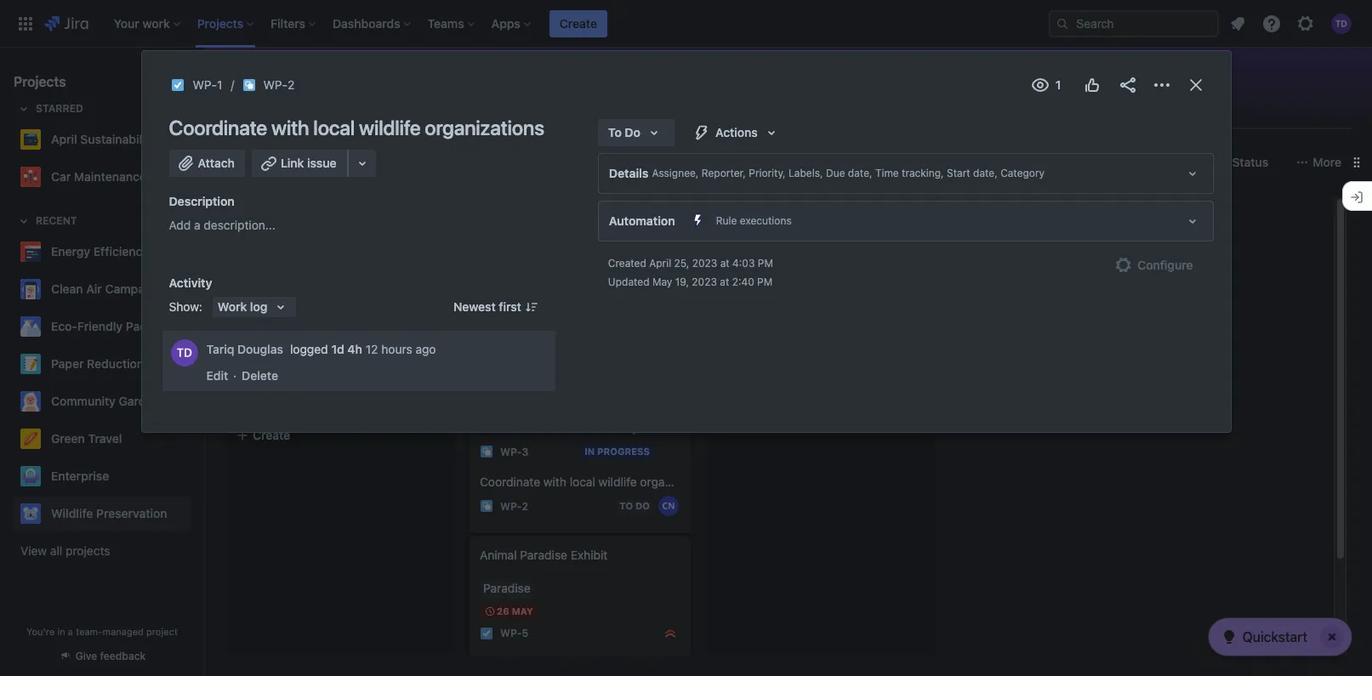 Task type: vqa. For each thing, say whether or not it's contained in the screenshot.
WP- for "WP-5" link in the bottom of the page
yes



Task type: describe. For each thing, give the bounding box(es) containing it.
energy efficiency link
[[14, 235, 184, 269]]

0 horizontal spatial a
[[68, 626, 73, 637]]

1 vertical spatial create
[[253, 428, 290, 443]]

wp-1 link
[[193, 75, 223, 95]]

friendly
[[77, 319, 123, 334]]

Search board text field
[[226, 151, 356, 174]]

wp- for wp-6 link
[[260, 388, 282, 401]]

primary element
[[10, 0, 1049, 47]]

jun for 10 jun
[[511, 319, 531, 330]]

project
[[146, 626, 178, 637]]

1 vertical spatial to do
[[243, 211, 273, 222]]

0 horizontal spatial wildlife preservation
[[51, 506, 167, 521]]

created
[[608, 257, 647, 270]]

1 2023 from the top
[[693, 257, 718, 270]]

30
[[257, 367, 270, 378]]

travel
[[88, 432, 122, 446]]

2 date, from the left
[[974, 167, 998, 180]]

0 horizontal spatial habitat
[[295, 333, 333, 347]]

wp- for wp-3 link at left
[[500, 446, 522, 459]]

may inside created april 25, 2023 at 4:03 pm updated may 19, 2023 at 2:40 pm
[[653, 276, 673, 289]]

done 0
[[723, 209, 764, 224]]

1 vertical spatial wp-2 link
[[500, 499, 529, 514]]

air
[[86, 282, 102, 296]]

local for to do
[[517, 421, 542, 435]]

april inside created april 25, 2023 at 4:03 pm updated may 19, 2023 at 2:40 pm
[[650, 257, 672, 270]]

community
[[51, 394, 116, 409]]

in
[[57, 626, 65, 637]]

first
[[499, 300, 522, 314]]

paper reduction link
[[14, 347, 184, 381]]

energy
[[51, 244, 90, 259]]

activity
[[169, 276, 212, 290]]

actions image
[[1152, 75, 1172, 95]]

3
[[522, 446, 529, 459]]

automation
[[609, 214, 676, 228]]

view all projects link
[[14, 536, 191, 567]]

dismiss quickstart image
[[1319, 624, 1346, 651]]

quickstart button
[[1209, 619, 1352, 656]]

local for automation
[[313, 116, 355, 140]]

description...
[[204, 218, 276, 232]]

give feedback button
[[48, 643, 156, 671]]

created april 25, 2023 at 4:03 pm updated may 19, 2023 at 2:40 pm
[[608, 257, 774, 289]]

sustainability
[[80, 132, 156, 146]]

highest image
[[664, 627, 677, 641]]

car maintenance education link
[[14, 160, 206, 194]]

1
[[217, 77, 223, 92]]

wp-2 for bottommost the wp-2 link
[[500, 500, 529, 513]]

wp- for the wp-2 link to the top
[[263, 77, 288, 92]]

1 vertical spatial organizations
[[640, 475, 714, 490]]

wp-3
[[500, 446, 529, 459]]

with inside coordinate with local wildlife organizations dialog
[[271, 116, 309, 140]]

12
[[366, 342, 378, 356]]

assignee,
[[652, 167, 699, 180]]

summary link
[[225, 99, 285, 129]]

community garden link
[[14, 385, 184, 419]]

loss
[[336, 333, 358, 347]]

projects
[[66, 544, 110, 558]]

Search field
[[1049, 10, 1220, 37]]

visit a local animal sanctuary
[[480, 421, 639, 435]]

organize
[[480, 254, 529, 269]]

wp-5 link
[[500, 627, 529, 641]]

collapse starred projects image
[[14, 99, 34, 119]]

event
[[543, 272, 573, 286]]

wp- for wp-1 link
[[193, 77, 217, 92]]

organizations inside dialog
[[425, 116, 545, 140]]

projects
[[14, 74, 66, 89]]

eco-friendly packaging link
[[14, 310, 184, 344]]

link issue button
[[252, 150, 349, 177]]

newest first image
[[525, 300, 539, 314]]

list link
[[352, 99, 380, 129]]

wp-6
[[260, 388, 289, 401]]

organize wildlife habitat restoration event
[[480, 254, 612, 286]]

enterprise link
[[14, 460, 184, 494]]

link issue
[[281, 156, 337, 170]]

timeline
[[468, 106, 515, 121]]

task image for wp-6
[[240, 388, 254, 402]]

time
[[876, 167, 899, 180]]

wp- for wp-5 link
[[500, 628, 522, 640]]

wp-4 link
[[260, 289, 289, 303]]

delete button
[[242, 368, 278, 385]]

0 vertical spatial wildlife
[[259, 70, 326, 94]]

1d
[[332, 342, 344, 356]]

check image
[[1219, 627, 1240, 648]]

coordinate with local wildlife organizations dialog
[[142, 51, 1231, 432]]

10 jun
[[497, 319, 531, 330]]

issues
[[646, 106, 682, 121]]

wp-3 link
[[500, 445, 529, 459]]

issues link
[[643, 99, 686, 129]]

reducing
[[240, 333, 292, 347]]

april sustainability
[[51, 132, 156, 146]]

wp- for bottommost the wp-2 link
[[500, 500, 522, 513]]

feedback
[[100, 650, 146, 663]]

4:03
[[733, 257, 755, 270]]

tab list containing board
[[214, 99, 1363, 129]]

0 vertical spatial preservation
[[330, 70, 444, 94]]

2 at from the top
[[720, 276, 730, 289]]

labels,
[[789, 167, 823, 180]]

in progress
[[585, 446, 650, 457]]

0 vertical spatial wp-2 link
[[263, 75, 295, 95]]

managed
[[103, 626, 144, 637]]

wildlife inside organize wildlife habitat restoration event
[[533, 254, 571, 269]]

task image for wp-5
[[480, 627, 494, 641]]

priority,
[[749, 167, 786, 180]]

animal
[[546, 421, 581, 435]]

logged
[[290, 342, 328, 356]]

0 horizontal spatial april
[[51, 132, 77, 146]]

green travel link
[[14, 422, 184, 456]]

0 vertical spatial wildlife preservation
[[259, 70, 444, 94]]

calendar
[[397, 106, 447, 121]]

tracking,
[[902, 167, 944, 180]]

high image
[[424, 388, 437, 402]]

1 vertical spatial may
[[512, 606, 533, 617]]

visit
[[480, 421, 504, 435]]

you're in a team-managed project
[[26, 626, 178, 637]]

rule
[[716, 214, 737, 227]]

clean air campaign
[[51, 282, 162, 296]]

pages link
[[588, 99, 629, 129]]

progress
[[598, 446, 650, 457]]

description
[[169, 194, 235, 209]]

eco-friendly packaging
[[51, 319, 184, 334]]

newest first button
[[443, 297, 549, 317]]

1 vertical spatial create button
[[226, 420, 455, 451]]

wp-6 link
[[260, 388, 289, 402]]

cara nguyen image
[[659, 496, 679, 517]]

1 date, from the left
[[848, 167, 873, 180]]

edit button
[[206, 368, 228, 385]]

animal
[[480, 548, 517, 563]]

2 for bottommost the wp-2 link
[[522, 500, 529, 513]]

wp-4
[[260, 290, 289, 303]]

2 vertical spatial to
[[620, 501, 633, 512]]

details element
[[598, 153, 1214, 194]]



Task type: locate. For each thing, give the bounding box(es) containing it.
jun right '10'
[[511, 319, 531, 330]]

sanctuary
[[585, 421, 639, 435]]

newest
[[454, 300, 496, 314]]

0 horizontal spatial wp-2 link
[[263, 75, 295, 95]]

delete
[[242, 369, 278, 383]]

paradise
[[520, 548, 568, 563]]

0 horizontal spatial with
[[271, 116, 309, 140]]

1 vertical spatial wildlife preservation
[[51, 506, 167, 521]]

wp-2 up summary
[[263, 77, 295, 92]]

local down in
[[570, 475, 596, 490]]

0
[[757, 209, 764, 224]]

to inside "dropdown button"
[[608, 125, 622, 140]]

wildlife inside dialog
[[359, 116, 421, 140]]

0 vertical spatial local
[[313, 116, 355, 140]]

0 horizontal spatial 2
[[288, 77, 295, 92]]

local inside coordinate with local wildlife organizations dialog
[[313, 116, 355, 140]]

coordinate with local wildlife organizations up issue
[[169, 116, 545, 140]]

due
[[826, 167, 846, 180]]

2 vertical spatial wildlife
[[599, 475, 637, 490]]

restoration
[[480, 272, 540, 286]]

2 vertical spatial to do
[[620, 501, 650, 512]]

2023 right '25,'
[[693, 257, 718, 270]]

1 horizontal spatial wildlife preservation
[[259, 70, 444, 94]]

1 horizontal spatial with
[[544, 475, 567, 490]]

0 horizontal spatial wildlife
[[359, 116, 421, 140]]

coordinate with local wildlife organizations down in
[[480, 475, 714, 490]]

0 horizontal spatial date,
[[848, 167, 873, 180]]

eco-
[[51, 319, 77, 334]]

paper reduction
[[51, 357, 144, 371]]

edit
[[206, 369, 228, 383]]

coordinate down wp-3 link at left
[[480, 475, 541, 490]]

packaging
[[126, 319, 184, 334]]

1 vertical spatial do
[[258, 211, 273, 222]]

may left "19,"
[[653, 276, 673, 289]]

1 vertical spatial wp-2
[[500, 500, 529, 513]]

with down visit a local animal sanctuary
[[544, 475, 567, 490]]

1 horizontal spatial create button
[[550, 10, 608, 37]]

0 vertical spatial with
[[271, 116, 309, 140]]

1 horizontal spatial coordinate
[[480, 475, 541, 490]]

2:40
[[732, 276, 755, 289]]

car maintenance education
[[51, 169, 206, 184]]

10 june 2023 image
[[483, 318, 497, 332]]

search image
[[1056, 17, 1070, 30]]

to left cara nguyen icon
[[620, 501, 633, 512]]

0 horizontal spatial local
[[313, 116, 355, 140]]

clean
[[51, 282, 83, 296]]

25,
[[675, 257, 690, 270]]

0 vertical spatial to do
[[608, 125, 641, 140]]

0 vertical spatial create button
[[550, 10, 608, 37]]

pages
[[592, 106, 626, 121]]

1 vertical spatial coordinate
[[480, 475, 541, 490]]

view
[[20, 544, 47, 558]]

wildlife preservation up the "list"
[[259, 70, 444, 94]]

wp-2 link right sub task image
[[500, 499, 529, 514]]

task image down 26 may 2023 icon
[[480, 627, 494, 641]]

26 may 2023 image
[[483, 605, 497, 619]]

wp-1
[[193, 77, 223, 92]]

0 vertical spatial habitat
[[574, 254, 612, 269]]

sub task image
[[480, 445, 494, 459]]

jira image
[[44, 13, 88, 34], [44, 13, 88, 34]]

wp- inside wp-3 link
[[500, 446, 522, 459]]

wp- inside wp-6 link
[[260, 388, 282, 401]]

calendar link
[[393, 99, 451, 129]]

10
[[497, 319, 508, 330]]

a for visit
[[507, 421, 514, 435]]

1 horizontal spatial task image
[[480, 627, 494, 641]]

2 pm from the top
[[758, 276, 773, 289]]

newest first
[[454, 300, 522, 314]]

at left 2:40
[[720, 276, 730, 289]]

1 horizontal spatial organizations
[[640, 475, 714, 490]]

local left the "list"
[[313, 116, 355, 140]]

wp-2 for the wp-2 link to the top
[[263, 77, 295, 92]]

1 vertical spatial a
[[507, 421, 514, 435]]

at left 4:03
[[721, 257, 730, 270]]

1 horizontal spatial preservation
[[330, 70, 444, 94]]

to down attach button
[[243, 211, 256, 222]]

do left cara nguyen icon
[[636, 501, 650, 512]]

1 horizontal spatial create
[[560, 16, 597, 30]]

1 horizontal spatial habitat
[[574, 254, 612, 269]]

attach button
[[169, 150, 245, 177]]

organizations up payton hansen icon
[[425, 116, 545, 140]]

wp-2 right sub task image
[[500, 500, 529, 513]]

1 vertical spatial with
[[544, 475, 567, 490]]

0 horizontal spatial wildlife
[[51, 506, 93, 521]]

add
[[169, 218, 191, 232]]

1 vertical spatial preservation
[[96, 506, 167, 521]]

0 horizontal spatial preservation
[[96, 506, 167, 521]]

2 right sub task image
[[522, 500, 529, 513]]

1 horizontal spatial date,
[[974, 167, 998, 180]]

to
[[608, 125, 622, 140], [243, 211, 256, 222], [620, 501, 633, 512]]

1 pm from the top
[[758, 257, 774, 270]]

5
[[522, 628, 529, 640]]

hours
[[382, 342, 413, 356]]

1 vertical spatial wildlife
[[51, 506, 93, 521]]

paper
[[51, 357, 84, 371]]

1 horizontal spatial local
[[517, 421, 542, 435]]

0 horizontal spatial task image
[[240, 388, 254, 402]]

do inside "dropdown button"
[[625, 125, 641, 140]]

with up the search board text field
[[271, 116, 309, 140]]

task image
[[240, 388, 254, 402], [480, 627, 494, 641]]

jun right 30
[[272, 367, 292, 378]]

ago
[[416, 342, 436, 356]]

wp- inside wp-4 'link'
[[260, 290, 282, 303]]

0 vertical spatial task image
[[240, 388, 254, 402]]

0 vertical spatial may
[[653, 276, 673, 289]]

0 vertical spatial wp-2
[[263, 77, 295, 92]]

wp- inside wp-5 link
[[500, 628, 522, 640]]

issue
[[307, 156, 337, 170]]

organizations up cara nguyen icon
[[640, 475, 714, 490]]

to do down the search board text field
[[243, 211, 273, 222]]

30 june 2023 image
[[243, 366, 257, 380], [243, 366, 257, 380]]

vote options: no one has voted for this issue yet. image
[[1082, 75, 1103, 95]]

with
[[271, 116, 309, 140], [544, 475, 567, 490]]

0 vertical spatial at
[[721, 257, 730, 270]]

1 vertical spatial wildlife
[[533, 254, 571, 269]]

0 horizontal spatial jun
[[272, 367, 292, 378]]

coordinate
[[169, 116, 267, 140], [480, 475, 541, 490]]

preservation
[[330, 70, 444, 94], [96, 506, 167, 521]]

habitat left loss
[[295, 333, 333, 347]]

list
[[356, 106, 376, 121]]

0 vertical spatial 2023
[[693, 257, 718, 270]]

2 horizontal spatial wildlife
[[599, 475, 637, 490]]

0 horizontal spatial may
[[512, 606, 533, 617]]

coordinate inside dialog
[[169, 116, 267, 140]]

wildlife preservation link
[[14, 497, 184, 531]]

0 horizontal spatial wp-2
[[263, 77, 295, 92]]

in
[[585, 446, 595, 457]]

1 horizontal spatial wp-2
[[500, 500, 529, 513]]

19,
[[676, 276, 689, 289]]

2 vertical spatial do
[[636, 501, 650, 512]]

1 vertical spatial task image
[[480, 627, 494, 641]]

2 inside coordinate with local wildlife organizations dialog
[[288, 77, 295, 92]]

habitat
[[574, 254, 612, 269], [295, 333, 333, 347]]

0 horizontal spatial coordinate
[[169, 116, 267, 140]]

show:
[[169, 300, 202, 314]]

1 vertical spatial at
[[720, 276, 730, 289]]

to down the pages
[[608, 125, 622, 140]]

0 vertical spatial jun
[[511, 319, 531, 330]]

actions
[[716, 125, 758, 140]]

wildlife preservation down enterprise link
[[51, 506, 167, 521]]

sub task image
[[480, 500, 494, 513]]

0 vertical spatial do
[[625, 125, 641, 140]]

recent
[[36, 214, 77, 227]]

1 horizontal spatial jun
[[511, 319, 531, 330]]

to do left cara nguyen icon
[[620, 501, 650, 512]]

exhibit
[[571, 548, 608, 563]]

2 2023 from the top
[[692, 276, 717, 289]]

do
[[625, 125, 641, 140], [258, 211, 273, 222], [636, 501, 650, 512]]

date,
[[848, 167, 873, 180], [974, 167, 998, 180]]

enterprise
[[51, 469, 109, 483]]

quickstart
[[1243, 630, 1308, 645]]

executions
[[740, 214, 792, 227]]

1 vertical spatial 2
[[522, 500, 529, 513]]

reduction
[[87, 357, 144, 371]]

0 horizontal spatial create button
[[226, 420, 455, 451]]

green
[[51, 432, 85, 446]]

wildlife up event
[[533, 254, 571, 269]]

add a description...
[[169, 218, 276, 232]]

local up the 3
[[517, 421, 542, 435]]

efficiency
[[93, 244, 149, 259]]

2 for the wp-2 link to the top
[[288, 77, 295, 92]]

starred
[[36, 102, 83, 115]]

preservation up view all projects 'link'
[[96, 506, 167, 521]]

1 vertical spatial to
[[243, 211, 256, 222]]

wildlife up board
[[259, 70, 326, 94]]

tab list
[[214, 99, 1363, 129]]

2 right 1
[[288, 77, 295, 92]]

to do down the pages
[[608, 125, 641, 140]]

1 horizontal spatial 2
[[522, 500, 529, 513]]

1 horizontal spatial wildlife
[[259, 70, 326, 94]]

campaign
[[105, 282, 162, 296]]

do down the search board text field
[[258, 211, 273, 222]]

habitat up updated
[[574, 254, 612, 269]]

a right "in"
[[68, 626, 73, 637]]

2 horizontal spatial local
[[570, 475, 596, 490]]

1 vertical spatial pm
[[758, 276, 773, 289]]

habitat inside organize wildlife habitat restoration event
[[574, 254, 612, 269]]

a inside dialog
[[194, 218, 201, 232]]

wildlife up view all projects
[[51, 506, 93, 521]]

date, right due
[[848, 167, 873, 180]]

preservation up the "list"
[[330, 70, 444, 94]]

wp-2 inside coordinate with local wildlife organizations dialog
[[263, 77, 295, 92]]

0 vertical spatial pm
[[758, 257, 774, 270]]

0 vertical spatial april
[[51, 132, 77, 146]]

0 horizontal spatial create
[[253, 428, 290, 443]]

maintenance
[[74, 169, 146, 184]]

payton hansen image
[[659, 340, 679, 361]]

1 horizontal spatial wp-2 link
[[500, 499, 529, 514]]

date, right start at right top
[[974, 167, 998, 180]]

to do inside "dropdown button"
[[608, 125, 641, 140]]

1 vertical spatial coordinate with local wildlife organizations
[[480, 475, 714, 490]]

1 horizontal spatial a
[[194, 218, 201, 232]]

link
[[281, 156, 304, 170]]

task image down delete button
[[240, 388, 254, 402]]

a
[[194, 218, 201, 232], [507, 421, 514, 435], [68, 626, 73, 637]]

2
[[288, 77, 295, 92], [522, 500, 529, 513]]

4
[[282, 290, 289, 303]]

0 vertical spatial coordinate with local wildlife organizations
[[169, 116, 545, 140]]

collapse recent projects image
[[14, 211, 34, 232]]

coordinate up attach
[[169, 116, 267, 140]]

close image
[[1186, 75, 1206, 95]]

0 vertical spatial a
[[194, 218, 201, 232]]

create inside primary element
[[560, 16, 597, 30]]

0 horizontal spatial organizations
[[425, 116, 545, 140]]

1 horizontal spatial may
[[653, 276, 673, 289]]

30 jun
[[257, 367, 292, 378]]

to do button
[[598, 119, 675, 146]]

0 vertical spatial create
[[560, 16, 597, 30]]

0 vertical spatial 2
[[288, 77, 295, 92]]

1 vertical spatial april
[[650, 257, 672, 270]]

wp- for wp-4 'link'
[[260, 290, 282, 303]]

0 vertical spatial coordinate
[[169, 116, 267, 140]]

10 june 2023 image
[[483, 318, 497, 332]]

garden
[[119, 394, 160, 409]]

wp-2 link up summary
[[263, 75, 295, 95]]

wp-2 link
[[263, 75, 295, 95], [500, 499, 529, 514]]

timeline link
[[464, 99, 519, 129]]

1 at from the top
[[721, 257, 730, 270]]

create
[[560, 16, 597, 30], [253, 428, 290, 443]]

payton hansen image
[[444, 149, 472, 176]]

do down the pages
[[625, 125, 641, 140]]

wildlife down in progress
[[599, 475, 637, 490]]

2023
[[693, 257, 718, 270], [692, 276, 717, 289]]

preservation inside wildlife preservation link
[[96, 506, 167, 521]]

a right visit
[[507, 421, 514, 435]]

may right 26
[[512, 606, 533, 617]]

26 may 2023 image
[[483, 605, 497, 619]]

1 horizontal spatial april
[[650, 257, 672, 270]]

2 vertical spatial local
[[570, 475, 596, 490]]

share image
[[1118, 75, 1138, 95]]

wp-
[[193, 77, 217, 92], [263, 77, 288, 92], [260, 290, 282, 303], [260, 388, 282, 401], [500, 446, 522, 459], [500, 500, 522, 513], [500, 628, 522, 640]]

community garden
[[51, 394, 160, 409]]

april left '25,'
[[650, 257, 672, 270]]

2 vertical spatial a
[[68, 626, 73, 637]]

wp- inside wp-1 link
[[193, 77, 217, 92]]

1 vertical spatial jun
[[272, 367, 292, 378]]

create button inside primary element
[[550, 10, 608, 37]]

task image
[[240, 289, 254, 303]]

4h
[[348, 342, 362, 356]]

april down the starred
[[51, 132, 77, 146]]

2 horizontal spatial a
[[507, 421, 514, 435]]

coordinate with local wildlife organizations inside dialog
[[169, 116, 545, 140]]

coordinate with local wildlife organizations
[[169, 116, 545, 140], [480, 475, 714, 490]]

jun for 30 jun
[[272, 367, 292, 378]]

automation element
[[598, 201, 1214, 242]]

1 vertical spatial local
[[517, 421, 542, 435]]

1 vertical spatial habitat
[[295, 333, 333, 347]]

pm right 4:03
[[758, 257, 774, 270]]

logged 1d 4h 12 hours ago
[[290, 342, 436, 356]]

reducing habitat loss
[[240, 333, 358, 347]]

0 vertical spatial wildlife
[[359, 116, 421, 140]]

pm right 2:40
[[758, 276, 773, 289]]

wildlife right board
[[359, 116, 421, 140]]

2023 right "19,"
[[692, 276, 717, 289]]

a right add
[[194, 218, 201, 232]]

a for add
[[194, 218, 201, 232]]

1 vertical spatial 2023
[[692, 276, 717, 289]]

create banner
[[0, 0, 1373, 48]]

1 horizontal spatial wildlife
[[533, 254, 571, 269]]

start
[[947, 167, 971, 180]]

0 vertical spatial to
[[608, 125, 622, 140]]



